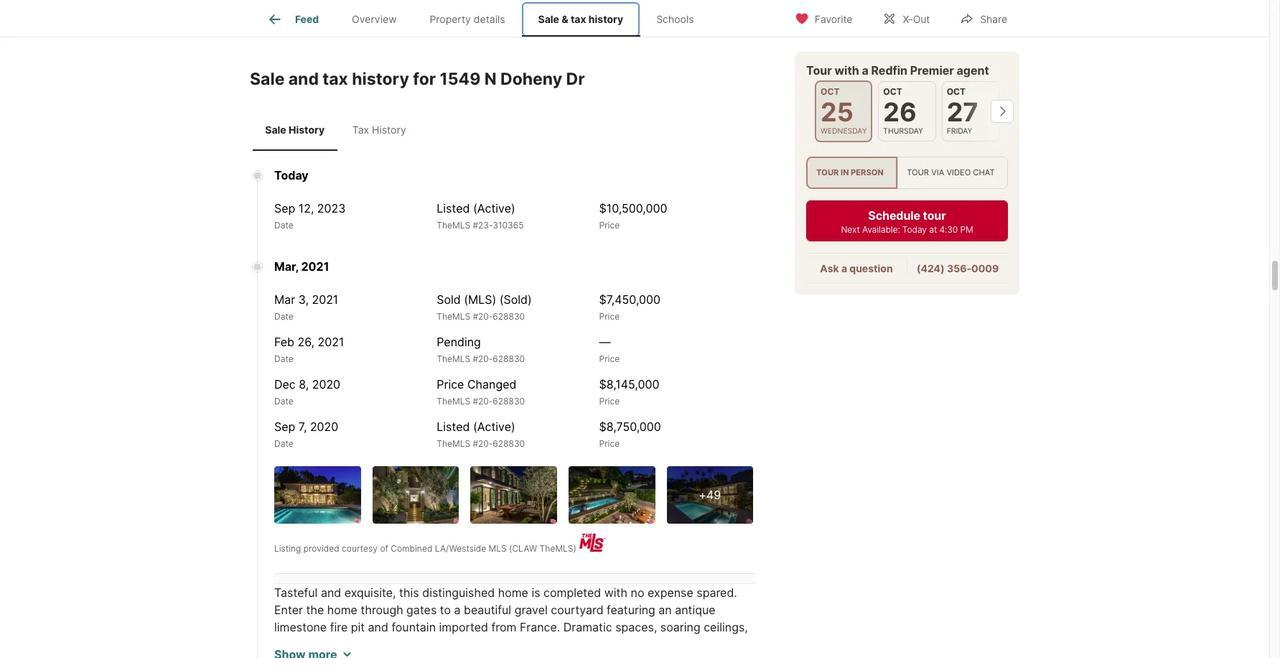 Task type: locate. For each thing, give the bounding box(es) containing it.
tour via video chat
[[907, 168, 995, 178]]

oct for 27
[[947, 86, 966, 97]]

price for $7,450,000
[[599, 311, 620, 322]]

0 vertical spatial tab list
[[250, 0, 722, 37]]

history left tax
[[289, 124, 325, 136]]

1 date from the top
[[274, 220, 294, 231]]

#20- down price changed themls #20-628830 on the bottom left of page
[[473, 438, 493, 449]]

date for mar 3, 2021
[[274, 311, 294, 322]]

venetian
[[274, 637, 322, 651]]

0 horizontal spatial to
[[440, 603, 451, 617]]

1 horizontal spatial home
[[498, 585, 529, 600]]

3 date from the top
[[274, 353, 294, 364]]

2020 inside dec 8, 2020 date
[[312, 377, 341, 391]]

date inside sep 12, 2023 date
[[274, 220, 294, 231]]

1 tab list from the top
[[250, 0, 722, 37]]

2021 right 3,
[[312, 292, 339, 307]]

0 horizontal spatial the
[[306, 603, 324, 617]]

french
[[526, 637, 564, 651]]

2 sep from the top
[[274, 419, 295, 434]]

list box
[[807, 157, 1009, 189]]

1 vertical spatial with
[[605, 585, 628, 600]]

0 vertical spatial tax
[[571, 13, 587, 25]]

question
[[850, 262, 893, 275]]

1 vertical spatial 2021
[[312, 292, 339, 307]]

out
[[914, 13, 930, 25]]

1 horizontal spatial with
[[605, 585, 628, 600]]

oct for 26
[[884, 86, 903, 97]]

1 vertical spatial the
[[670, 654, 688, 658]]

price left changed
[[437, 377, 464, 391]]

at
[[930, 224, 938, 235]]

1 horizontal spatial tax
[[571, 13, 587, 25]]

limestone
[[274, 620, 327, 634], [399, 637, 452, 651]]

schools
[[657, 13, 694, 25]]

(active) inside listed (active) themls #23-310365
[[473, 201, 516, 215]]

2 #20- from the top
[[473, 353, 493, 364]]

oct inside oct 27 friday
[[947, 86, 966, 97]]

list box containing tour in person
[[807, 157, 1009, 189]]

combined
[[391, 543, 433, 554]]

from
[[492, 620, 517, 634]]

sale inside tab
[[538, 13, 560, 25]]

sale history
[[265, 124, 325, 136]]

4 themls from the top
[[437, 396, 471, 407]]

0 vertical spatial with
[[835, 63, 860, 78]]

0009
[[972, 262, 999, 275]]

628830 inside listed (active) themls #20-628830
[[493, 438, 525, 449]]

completed
[[544, 585, 601, 600]]

redfin
[[872, 63, 908, 78]]

history for &
[[589, 13, 624, 25]]

themls for sep 12, 2023
[[437, 220, 471, 231]]

price up —
[[599, 311, 620, 322]]

tour left via
[[907, 168, 930, 178]]

tasteful
[[274, 585, 318, 600]]

1 horizontal spatial history
[[589, 13, 624, 25]]

0 vertical spatial sale
[[538, 13, 560, 25]]

1 horizontal spatial history
[[372, 124, 406, 136]]

2023
[[317, 201, 346, 215]]

price down —
[[599, 353, 620, 364]]

0 horizontal spatial today
[[274, 168, 309, 182]]

$10,500,000
[[599, 201, 668, 215]]

limestone up venetian
[[274, 620, 327, 634]]

sep inside sep 7, 2020 date
[[274, 419, 295, 434]]

person
[[851, 168, 884, 178]]

the
[[306, 603, 324, 617], [670, 654, 688, 658]]

oct for 25
[[821, 86, 840, 97]]

tax up sale history at left
[[323, 69, 348, 89]]

#20- inside listed (active) themls #20-628830
[[473, 438, 493, 449]]

$8,750,000
[[599, 419, 662, 434]]

themls inside listed (active) themls #20-628830
[[437, 438, 471, 449]]

2 vertical spatial with
[[371, 654, 394, 658]]

home up the fire
[[327, 603, 358, 617]]

2021
[[301, 259, 329, 274], [312, 292, 339, 307], [318, 335, 344, 349]]

mar
[[274, 292, 295, 307]]

today left at
[[903, 224, 927, 235]]

5 date from the top
[[274, 438, 294, 449]]

2 themls from the top
[[437, 311, 471, 322]]

to right open
[[657, 637, 668, 651]]

2 vertical spatial sale
[[265, 124, 286, 136]]

sale for sale history
[[265, 124, 286, 136]]

date down dec
[[274, 396, 294, 407]]

2 horizontal spatial oct
[[947, 86, 966, 97]]

0 horizontal spatial history
[[352, 69, 409, 89]]

tour for tour with a redfin premier agent
[[807, 63, 832, 78]]

date down dec 8, 2020 date
[[274, 438, 294, 449]]

doheny
[[501, 69, 563, 89]]

2 tab list from the top
[[250, 109, 425, 151]]

1 vertical spatial tab list
[[250, 109, 425, 151]]

4 628830 from the top
[[493, 438, 525, 449]]

listed inside listed (active) themls #23-310365
[[437, 201, 470, 215]]

tab list containing feed
[[250, 0, 722, 37]]

2021 inside feb 26, 2021 date
[[318, 335, 344, 349]]

tour left in
[[817, 168, 839, 178]]

fire
[[330, 620, 348, 634]]

1 vertical spatial to
[[657, 637, 668, 651]]

3 themls from the top
[[437, 353, 471, 364]]

themls
[[437, 220, 471, 231], [437, 311, 471, 322], [437, 353, 471, 364], [437, 396, 471, 407], [437, 438, 471, 449]]

&
[[562, 13, 569, 25]]

2021 for 26,
[[318, 335, 344, 349]]

3 #20- from the top
[[473, 396, 493, 407]]

2 horizontal spatial with
[[835, 63, 860, 78]]

wednesday
[[821, 126, 867, 136]]

price down $8,750,000
[[599, 438, 620, 449]]

tax for and
[[323, 69, 348, 89]]

next image
[[991, 100, 1014, 123]]

2021 right 26,
[[318, 335, 344, 349]]

share button
[[948, 3, 1020, 33]]

oct inside oct 26 thursday
[[884, 86, 903, 97]]

la/westside
[[435, 543, 486, 554]]

and right tasteful at bottom left
[[321, 585, 341, 600]]

1 horizontal spatial oct
[[884, 86, 903, 97]]

via
[[932, 168, 945, 178]]

2 date from the top
[[274, 311, 294, 322]]

and up pool
[[503, 637, 523, 651]]

price down the $10,500,000 in the top of the page
[[599, 220, 620, 231]]

history right &
[[589, 13, 624, 25]]

1 vertical spatial (active)
[[473, 419, 516, 434]]

1 vertical spatial listed
[[437, 419, 470, 434]]

0 vertical spatial listed
[[437, 201, 470, 215]]

price inside $8,145,000 price
[[599, 396, 620, 407]]

price for $8,750,000
[[599, 438, 620, 449]]

themls down price changed themls #20-628830 on the bottom left of page
[[437, 438, 471, 449]]

1 listed from the top
[[437, 201, 470, 215]]

(active) down price changed themls #20-628830 on the bottom left of page
[[473, 419, 516, 434]]

0 vertical spatial today
[[274, 168, 309, 182]]

tax inside tab
[[571, 13, 587, 25]]

2021 right mar,
[[301, 259, 329, 274]]

1 vertical spatial tax
[[323, 69, 348, 89]]

date inside sep 7, 2020 date
[[274, 438, 294, 449]]

oct up wednesday
[[821, 86, 840, 97]]

date inside "mar 3, 2021 date"
[[274, 311, 294, 322]]

a right ask
[[842, 262, 848, 275]]

tax for &
[[571, 13, 587, 25]]

history
[[589, 13, 624, 25], [352, 69, 409, 89]]

1 vertical spatial 2020
[[310, 419, 339, 434]]

#20- down changed
[[473, 396, 493, 407]]

tax right &
[[571, 13, 587, 25]]

2020 right 8,
[[312, 377, 341, 391]]

628830 inside the sold (mls) (sold) themls #20-628830
[[493, 311, 525, 322]]

1 horizontal spatial today
[[903, 224, 927, 235]]

oct down 'redfin'
[[884, 86, 903, 97]]

sale inside tab
[[265, 124, 286, 136]]

#20- inside the sold (mls) (sold) themls #20-628830
[[473, 311, 493, 322]]

date up mar,
[[274, 220, 294, 231]]

$8,750,000 price
[[599, 419, 662, 449]]

1 history from the left
[[289, 124, 325, 136]]

49
[[707, 488, 721, 502]]

date down mar
[[274, 311, 294, 322]]

$7,450,000
[[599, 292, 661, 307]]

4 #20- from the top
[[473, 438, 493, 449]]

today up 12,
[[274, 168, 309, 182]]

home left is
[[498, 585, 529, 600]]

price for $8,145,000
[[599, 396, 620, 407]]

2021 inside "mar 3, 2021 date"
[[312, 292, 339, 307]]

tour with a redfin premier agent
[[807, 63, 990, 78]]

video
[[947, 168, 971, 178]]

0 vertical spatial history
[[589, 13, 624, 25]]

france.
[[520, 620, 560, 634]]

#20- inside price changed themls #20-628830
[[473, 396, 493, 407]]

2021 for 3,
[[312, 292, 339, 307]]

the down stunning
[[670, 654, 688, 658]]

price down $8,145,000
[[599, 396, 620, 407]]

to down the "distinguished"
[[440, 603, 451, 617]]

3 628830 from the top
[[493, 396, 525, 407]]

n
[[485, 69, 497, 89]]

628830 down price changed themls #20-628830 on the bottom left of page
[[493, 438, 525, 449]]

distinguished
[[423, 585, 495, 600]]

x-
[[903, 13, 914, 25]]

0 vertical spatial limestone
[[274, 620, 327, 634]]

0 vertical spatial home
[[498, 585, 529, 600]]

sale history tab
[[253, 112, 337, 148]]

feb
[[274, 335, 295, 349]]

price inside $8,750,000 price
[[599, 438, 620, 449]]

this
[[399, 585, 419, 600]]

themls left #23-
[[437, 220, 471, 231]]

themls down the sold at the top of the page
[[437, 311, 471, 322]]

themls down pending
[[437, 353, 471, 364]]

history for tax history
[[372, 124, 406, 136]]

showcasing
[[603, 654, 667, 658]]

a down the "distinguished"
[[454, 603, 461, 617]]

0 vertical spatial sep
[[274, 201, 295, 215]]

x-out
[[903, 13, 930, 25]]

gravel
[[515, 603, 548, 617]]

themls inside price changed themls #20-628830
[[437, 396, 471, 407]]

0 horizontal spatial tax
[[323, 69, 348, 89]]

themls down changed
[[437, 396, 471, 407]]

oct down agent
[[947, 86, 966, 97]]

oct inside oct 25 wednesday
[[821, 86, 840, 97]]

ask a question link
[[821, 262, 893, 275]]

2020 inside sep 7, 2020 date
[[310, 419, 339, 434]]

courtesy
[[342, 543, 378, 554]]

tour for tour via video chat
[[907, 168, 930, 178]]

favorite button
[[783, 3, 865, 33]]

sep left the 7,
[[274, 419, 295, 434]]

1 vertical spatial home
[[327, 603, 358, 617]]

overview
[[352, 13, 397, 25]]

1 themls from the top
[[437, 220, 471, 231]]

history
[[289, 124, 325, 136], [372, 124, 406, 136]]

listed (active) themls #20-628830
[[437, 419, 525, 449]]

2 (active) from the top
[[473, 419, 516, 434]]

price inside $10,500,000 price
[[599, 220, 620, 231]]

tour up 25
[[807, 63, 832, 78]]

history inside tab
[[589, 13, 624, 25]]

628830 up changed
[[493, 353, 525, 364]]

tour
[[924, 208, 947, 223]]

1 vertical spatial sale
[[250, 69, 285, 89]]

(424) 356-0009 link
[[917, 262, 999, 275]]

in
[[841, 168, 849, 178]]

1 horizontal spatial the
[[670, 654, 688, 658]]

1 horizontal spatial to
[[657, 637, 668, 651]]

with up oct 25 wednesday
[[835, 63, 860, 78]]

#20- down (mls)
[[473, 311, 493, 322]]

$8,145,000
[[599, 377, 660, 391]]

sep inside sep 12, 2023 date
[[274, 201, 295, 215]]

2 628830 from the top
[[493, 353, 525, 364]]

feb 26, 2021 date
[[274, 335, 344, 364]]

pit
[[351, 620, 365, 634]]

schedule
[[869, 208, 921, 223]]

628830 down the (sold)
[[493, 311, 525, 322]]

sep 7, 2020 date
[[274, 419, 339, 449]]

1 #20- from the top
[[473, 311, 493, 322]]

the down tasteful at bottom left
[[306, 603, 324, 617]]

history inside tab
[[372, 124, 406, 136]]

None button
[[815, 80, 873, 143], [879, 81, 936, 142], [942, 81, 1000, 142], [815, 80, 873, 143], [879, 81, 936, 142], [942, 81, 1000, 142]]

0 horizontal spatial home
[[327, 603, 358, 617]]

#20- up changed
[[473, 353, 493, 364]]

25
[[821, 96, 854, 128]]

listed
[[437, 201, 470, 215], [437, 419, 470, 434]]

1 vertical spatial history
[[352, 69, 409, 89]]

sep for sep 12, 2023
[[274, 201, 295, 215]]

ask a question
[[821, 262, 893, 275]]

0 vertical spatial 2020
[[312, 377, 341, 391]]

1 vertical spatial today
[[903, 224, 927, 235]]

plaster
[[325, 637, 362, 651]]

doors
[[567, 637, 598, 651]]

price inside $7,450,000 price
[[599, 311, 620, 322]]

thursday
[[884, 126, 924, 136]]

courtyard
[[551, 603, 604, 617]]

1 oct from the left
[[821, 86, 840, 97]]

628830 down changed
[[493, 396, 525, 407]]

356-
[[948, 262, 972, 275]]

tab list
[[250, 0, 722, 37], [250, 109, 425, 151]]

changed
[[468, 377, 517, 391]]

property
[[430, 13, 471, 25]]

history for sale history
[[289, 124, 325, 136]]

2 vertical spatial 2021
[[318, 335, 344, 349]]

history inside tab
[[289, 124, 325, 136]]

schools tab
[[640, 2, 711, 37]]

1 (active) from the top
[[473, 201, 516, 215]]

and up sale history at left
[[289, 69, 319, 89]]

12,
[[299, 201, 314, 215]]

2020
[[312, 377, 341, 391], [310, 419, 339, 434]]

1 628830 from the top
[[493, 311, 525, 322]]

(active) up #23-
[[473, 201, 516, 215]]

2 history from the left
[[372, 124, 406, 136]]

price for $10,500,000
[[599, 220, 620, 231]]

0 horizontal spatial history
[[289, 124, 325, 136]]

0 horizontal spatial oct
[[821, 86, 840, 97]]

3 oct from the left
[[947, 86, 966, 97]]

2 oct from the left
[[884, 86, 903, 97]]

1 vertical spatial sep
[[274, 419, 295, 434]]

2020 right the 7,
[[310, 419, 339, 434]]

history right tax
[[372, 124, 406, 136]]

1 sep from the top
[[274, 201, 295, 215]]

with left no
[[605, 585, 628, 600]]

— price
[[599, 335, 620, 364]]

#20- inside pending themls #20-628830
[[473, 353, 493, 364]]

themls inside listed (active) themls #23-310365
[[437, 220, 471, 231]]

1 horizontal spatial limestone
[[399, 637, 452, 651]]

x-out button
[[871, 3, 943, 33]]

0 vertical spatial the
[[306, 603, 324, 617]]

listed inside listed (active) themls #20-628830
[[437, 419, 470, 434]]

southern
[[691, 654, 740, 658]]

sep left 12,
[[274, 201, 295, 215]]

dr
[[566, 69, 585, 89]]

history for and
[[352, 69, 409, 89]]

0 vertical spatial (active)
[[473, 201, 516, 215]]

(424)
[[917, 262, 945, 275]]

date inside dec 8, 2020 date
[[274, 396, 294, 407]]

tax
[[571, 13, 587, 25], [323, 69, 348, 89]]

overview tab
[[336, 2, 413, 37]]

date inside feb 26, 2021 date
[[274, 353, 294, 364]]

serene
[[274, 654, 311, 658]]

history left for
[[352, 69, 409, 89]]

(active) inside listed (active) themls #20-628830
[[473, 419, 516, 434]]

limestone up outdoor
[[399, 637, 452, 651]]

today
[[274, 168, 309, 182], [903, 224, 927, 235]]

5 themls from the top
[[437, 438, 471, 449]]

4 date from the top
[[274, 396, 294, 407]]

with down the walls,
[[371, 654, 394, 658]]

2 listed from the top
[[437, 419, 470, 434]]

a left 'redfin'
[[862, 63, 869, 78]]

date down the feb
[[274, 353, 294, 364]]



Task type: describe. For each thing, give the bounding box(es) containing it.
2020 for sep 7, 2020
[[310, 419, 339, 434]]

(active) for $8,750,000
[[473, 419, 516, 434]]

2020 for dec 8, 2020
[[312, 377, 341, 391]]

+
[[699, 488, 707, 502]]

share
[[981, 13, 1008, 25]]

tour for tour in person
[[817, 168, 839, 178]]

listed for sep 7, 2020
[[437, 419, 470, 434]]

next
[[842, 224, 860, 235]]

chat
[[974, 168, 995, 178]]

(sold)
[[500, 292, 532, 307]]

area,
[[480, 654, 507, 658]]

#23-
[[473, 220, 493, 231]]

0 horizontal spatial limestone
[[274, 620, 327, 634]]

listing
[[274, 543, 301, 554]]

oct 26 thursday
[[884, 86, 924, 136]]

sale for sale and tax history for 1549 n doheny dr
[[250, 69, 285, 89]]

themls for dec 8, 2020
[[437, 396, 471, 407]]

property details
[[430, 13, 505, 25]]

dec
[[274, 377, 296, 391]]

tax
[[353, 124, 369, 136]]

imported
[[439, 620, 488, 634]]

agent
[[957, 63, 990, 78]]

antique
[[675, 603, 716, 617]]

themls)
[[540, 543, 577, 554]]

date for dec 8, 2020
[[274, 396, 294, 407]]

pool
[[510, 654, 534, 658]]

tab list containing sale history
[[250, 109, 425, 151]]

property details tab
[[413, 2, 522, 37]]

favorite
[[815, 13, 853, 25]]

back
[[315, 654, 341, 658]]

feed link
[[266, 11, 319, 28]]

spared.
[[697, 585, 738, 600]]

friday
[[947, 126, 973, 136]]

an
[[659, 603, 672, 617]]

sale for sale & tax history
[[538, 13, 560, 25]]

listing provided courtesy of combined la/westside mls (claw themls) image
[[580, 534, 610, 552]]

dramatic
[[564, 620, 612, 634]]

no
[[631, 585, 645, 600]]

tax history tab
[[337, 112, 422, 148]]

sale & tax history tab
[[522, 2, 640, 37]]

themls for sep 7, 2020
[[437, 438, 471, 449]]

$10,500,000 price
[[599, 201, 668, 231]]

+ 49
[[699, 488, 721, 502]]

is
[[532, 585, 541, 600]]

ask
[[821, 262, 840, 275]]

sold (mls) (sold) themls #20-628830
[[437, 292, 532, 322]]

dec 8, 2020 date
[[274, 377, 341, 407]]

expense
[[648, 585, 694, 600]]

date for feb 26, 2021
[[274, 353, 294, 364]]

flooring,
[[455, 637, 500, 651]]

fountain
[[392, 620, 436, 634]]

(424) 356-0009
[[917, 262, 999, 275]]

310365
[[493, 220, 524, 231]]

spaces,
[[616, 620, 658, 634]]

(mls)
[[464, 292, 497, 307]]

beautiful
[[464, 603, 512, 617]]

listing provided courtesy of combined la/westside mls (claw themls)
[[274, 543, 577, 554]]

premier
[[911, 63, 955, 78]]

cabana
[[560, 654, 600, 658]]

outdoor
[[398, 654, 440, 658]]

price changed themls #20-628830
[[437, 377, 525, 407]]

0 vertical spatial to
[[440, 603, 451, 617]]

1 vertical spatial limestone
[[399, 637, 452, 651]]

themls inside the sold (mls) (sold) themls #20-628830
[[437, 311, 471, 322]]

sep 12, 2023 date
[[274, 201, 346, 231]]

enter
[[274, 603, 303, 617]]

available:
[[863, 224, 901, 235]]

0 vertical spatial 2021
[[301, 259, 329, 274]]

schedule tour next available: today at 4:30 pm
[[842, 208, 974, 235]]

a down soaring
[[671, 637, 678, 651]]

and down 'french'
[[537, 654, 557, 658]]

price inside price changed themls #20-628830
[[437, 377, 464, 391]]

tour in person
[[817, 168, 884, 178]]

exquisite,
[[345, 585, 396, 600]]

today inside schedule tour next available: today at 4:30 pm
[[903, 224, 927, 235]]

mar,
[[274, 259, 299, 274]]

26,
[[298, 335, 315, 349]]

and up the walls,
[[368, 620, 389, 634]]

gates
[[407, 603, 437, 617]]

dining
[[444, 654, 477, 658]]

stunning
[[681, 637, 728, 651]]

featuring
[[607, 603, 656, 617]]

listed for sep 12, 2023
[[437, 201, 470, 215]]

8,
[[299, 377, 309, 391]]

tax history
[[353, 124, 406, 136]]

628830 inside price changed themls #20-628830
[[493, 396, 525, 407]]

sale & tax history
[[538, 13, 624, 25]]

price for —
[[599, 353, 620, 364]]

oct 27 friday
[[947, 86, 979, 136]]

7,
[[299, 419, 307, 434]]

4:30
[[940, 224, 958, 235]]

27
[[947, 96, 979, 128]]

date for sep 12, 2023
[[274, 220, 294, 231]]

and down ceilings,
[[731, 637, 751, 651]]

—
[[599, 335, 611, 349]]

show all content image
[[343, 650, 352, 658]]

628830 inside pending themls #20-628830
[[493, 353, 525, 364]]

ceilings,
[[704, 620, 748, 634]]

themls inside pending themls #20-628830
[[437, 353, 471, 364]]

$7,450,000 price
[[599, 292, 661, 322]]

mar 3, 2021 date
[[274, 292, 339, 322]]

feed
[[295, 13, 319, 25]]

sep for sep 7, 2020
[[274, 419, 295, 434]]

walls,
[[366, 637, 396, 651]]

date for sep 7, 2020
[[274, 438, 294, 449]]

0 horizontal spatial with
[[371, 654, 394, 658]]

(active) for $10,500,000
[[473, 201, 516, 215]]

$8,145,000 price
[[599, 377, 660, 407]]

pending themls #20-628830
[[437, 335, 525, 364]]



Task type: vqa. For each thing, say whether or not it's contained in the screenshot.
Feb 26, 2021 Date
yes



